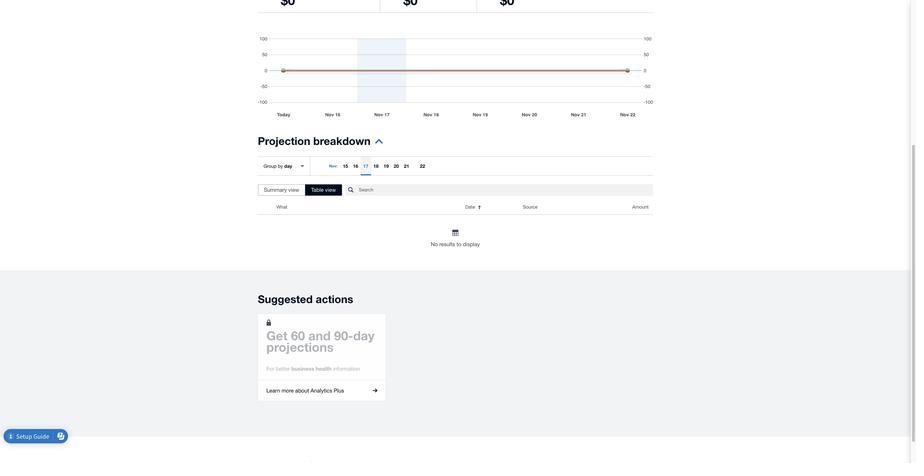 Task type: describe. For each thing, give the bounding box(es) containing it.
projection breakdown view option group
[[258, 184, 342, 196]]

date button
[[461, 200, 519, 215]]

actions
[[316, 293, 354, 306]]

0 horizontal spatial day
[[285, 163, 292, 169]]

get 60 and 90-day projections
[[267, 328, 375, 355]]

table view
[[311, 187, 336, 193]]

display
[[463, 241, 480, 248]]

results
[[440, 241, 456, 248]]

table
[[311, 187, 324, 193]]

17
[[364, 163, 369, 169]]

get
[[267, 328, 288, 343]]

20
[[394, 163, 399, 169]]

20 button
[[392, 157, 402, 176]]

no
[[431, 241, 438, 248]]

breakdown
[[314, 135, 371, 148]]

22 button
[[418, 157, 428, 176]]

date
[[466, 205, 476, 210]]

learn
[[267, 388, 280, 394]]

17 nov 2023 element
[[361, 157, 371, 176]]

18
[[374, 163, 379, 169]]

suggested actions
[[258, 293, 354, 306]]

and
[[309, 328, 331, 343]]

projections
[[267, 340, 334, 355]]

source
[[523, 205, 538, 210]]

16
[[353, 163, 359, 169]]

amount
[[633, 205, 649, 210]]

better
[[276, 366, 290, 372]]

projection
[[258, 135, 311, 148]]

view for summary view
[[289, 187, 299, 193]]

Search for a document search field
[[359, 184, 654, 196]]

health
[[316, 366, 332, 372]]

summary view
[[264, 187, 299, 193]]

nov :
[[329, 164, 338, 168]]

21
[[404, 163, 410, 169]]

21 button
[[402, 157, 412, 176]]

plus
[[334, 388, 344, 394]]

more
[[282, 388, 294, 394]]

to
[[457, 241, 462, 248]]

15 button
[[341, 157, 351, 176]]

projection breakdown
[[258, 135, 371, 148]]



Task type: locate. For each thing, give the bounding box(es) containing it.
view right table
[[325, 187, 336, 193]]

group
[[264, 164, 277, 169]]

analytics
[[311, 388, 333, 394]]

for
[[267, 366, 275, 372]]

source button
[[519, 200, 596, 215]]

learn more about analytics plus
[[267, 388, 344, 394]]

for better business health information
[[267, 366, 360, 372]]

no results to display
[[431, 241, 480, 248]]

day inside get 60 and 90-day projections
[[354, 328, 375, 343]]

19 button
[[381, 157, 392, 176]]

suggested
[[258, 293, 313, 306]]

18 button
[[371, 157, 381, 176]]

1 horizontal spatial day
[[354, 328, 375, 343]]

summary
[[264, 187, 287, 193]]

view
[[289, 187, 299, 193], [325, 187, 336, 193]]

90-
[[334, 328, 354, 343]]

2 view from the left
[[325, 187, 336, 193]]

projection breakdown button
[[258, 135, 383, 152]]

information
[[333, 366, 360, 372]]

business
[[292, 366, 315, 372]]

15
[[343, 163, 348, 169]]

1 view from the left
[[289, 187, 299, 193]]

17 button
[[361, 157, 371, 176]]

day
[[285, 163, 292, 169], [354, 328, 375, 343]]

what button
[[272, 200, 461, 215]]

view right summary
[[289, 187, 299, 193]]

about
[[296, 388, 309, 394]]

0 horizontal spatial view
[[289, 187, 299, 193]]

group by day
[[264, 163, 292, 169]]

0 vertical spatial day
[[285, 163, 292, 169]]

view for table view
[[325, 187, 336, 193]]

nov
[[329, 164, 337, 168]]

what
[[277, 205, 288, 210]]

by
[[278, 164, 283, 169]]

19
[[384, 163, 389, 169]]

learn more about analytics plus button
[[258, 381, 386, 401]]

1 horizontal spatial view
[[325, 187, 336, 193]]

1 vertical spatial day
[[354, 328, 375, 343]]

22
[[420, 163, 425, 169]]

amount button
[[596, 200, 654, 215]]

16 button
[[351, 157, 361, 176]]

60
[[291, 328, 305, 343]]

list of upcoming transactions within the selected timeframe element
[[258, 200, 654, 249]]

:
[[337, 164, 338, 168]]



Task type: vqa. For each thing, say whether or not it's contained in the screenshot.
source button
yes



